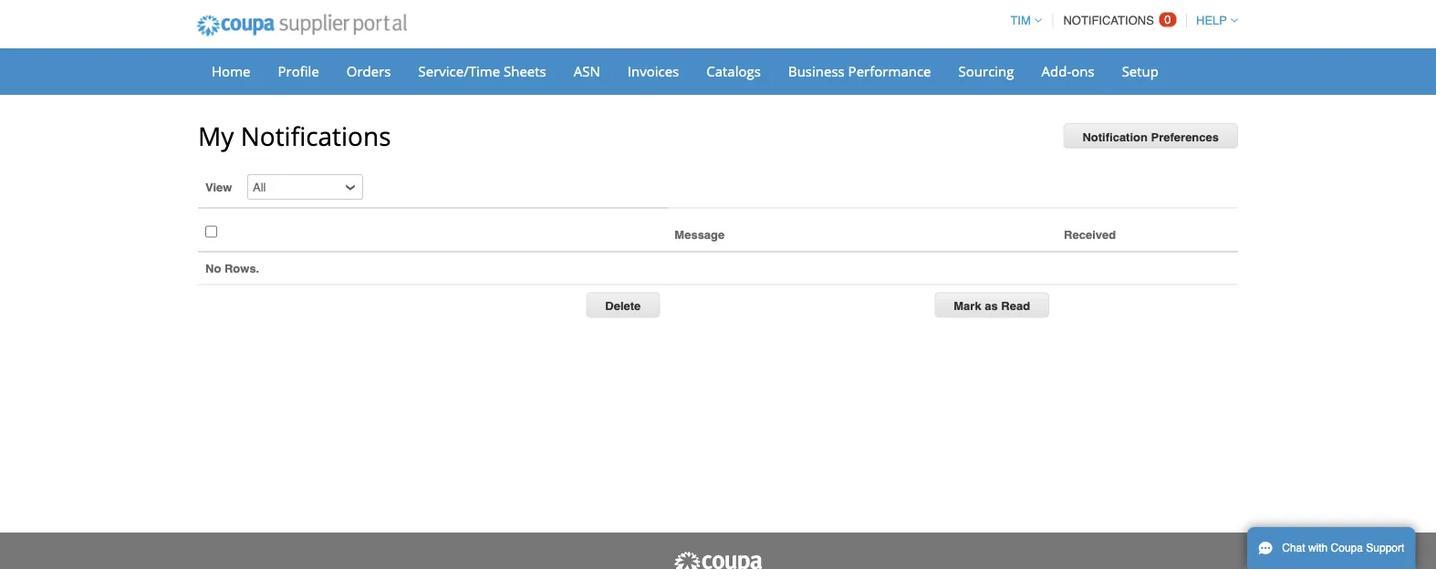 Task type: vqa. For each thing, say whether or not it's contained in the screenshot.
View details
no



Task type: describe. For each thing, give the bounding box(es) containing it.
ons
[[1072, 62, 1095, 80]]

add-ons
[[1042, 62, 1095, 80]]

rows.
[[224, 262, 259, 275]]

preferences
[[1152, 130, 1220, 144]]

sourcing link
[[947, 58, 1026, 85]]

message
[[675, 228, 725, 242]]

0 horizontal spatial coupa supplier portal image
[[184, 3, 420, 48]]

catalogs link
[[695, 58, 773, 85]]

view
[[205, 180, 232, 194]]

chat with coupa support
[[1283, 542, 1405, 555]]

service/time
[[419, 62, 500, 80]]

my notifications
[[198, 119, 391, 153]]

home link
[[200, 58, 262, 85]]

tim link
[[1003, 14, 1042, 27]]

business performance link
[[777, 58, 943, 85]]

read
[[1002, 299, 1031, 313]]

home
[[212, 62, 251, 80]]

mark
[[954, 299, 982, 313]]

notification preferences
[[1083, 130, 1220, 144]]

orders
[[347, 62, 391, 80]]

asn link
[[562, 58, 612, 85]]

notifications 0
[[1064, 13, 1172, 27]]

1 horizontal spatial coupa supplier portal image
[[673, 551, 764, 570]]

invoices
[[628, 62, 679, 80]]

0
[[1165, 13, 1172, 26]]

setup link
[[1111, 58, 1171, 85]]

chat with coupa support button
[[1248, 528, 1416, 570]]

notification preferences link
[[1064, 123, 1239, 149]]

notifications inside notifications 0
[[1064, 14, 1155, 27]]



Task type: locate. For each thing, give the bounding box(es) containing it.
profile link
[[266, 58, 331, 85]]

delete button
[[586, 293, 660, 318]]

mark as read button
[[935, 293, 1050, 318]]

notifications up ons
[[1064, 14, 1155, 27]]

0 vertical spatial notifications
[[1064, 14, 1155, 27]]

help
[[1197, 14, 1228, 27]]

notifications
[[1064, 14, 1155, 27], [241, 119, 391, 153]]

coupa supplier portal image
[[184, 3, 420, 48], [673, 551, 764, 570]]

no rows.
[[205, 262, 259, 275]]

help link
[[1189, 14, 1239, 27]]

orders link
[[335, 58, 403, 85]]

add-
[[1042, 62, 1072, 80]]

0 horizontal spatial notifications
[[241, 119, 391, 153]]

performance
[[849, 62, 932, 80]]

add-ons link
[[1030, 58, 1107, 85]]

notifications down profile link
[[241, 119, 391, 153]]

with
[[1309, 542, 1328, 555]]

as
[[985, 299, 998, 313]]

service/time sheets link
[[407, 58, 558, 85]]

navigation
[[1003, 3, 1239, 38]]

mark as read
[[954, 299, 1031, 313]]

invoices link
[[616, 58, 691, 85]]

my
[[198, 119, 234, 153]]

support
[[1367, 542, 1405, 555]]

catalogs
[[707, 62, 761, 80]]

sheets
[[504, 62, 547, 80]]

coupa
[[1331, 542, 1364, 555]]

asn
[[574, 62, 600, 80]]

business
[[789, 62, 845, 80]]

received
[[1064, 228, 1117, 242]]

tim
[[1011, 14, 1031, 27]]

notification
[[1083, 130, 1148, 144]]

0 vertical spatial coupa supplier portal image
[[184, 3, 420, 48]]

no
[[205, 262, 221, 275]]

1 vertical spatial notifications
[[241, 119, 391, 153]]

setup
[[1122, 62, 1159, 80]]

chat
[[1283, 542, 1306, 555]]

1 horizontal spatial notifications
[[1064, 14, 1155, 27]]

profile
[[278, 62, 319, 80]]

delete
[[605, 299, 641, 313]]

None checkbox
[[205, 220, 217, 244]]

business performance
[[789, 62, 932, 80]]

1 vertical spatial coupa supplier portal image
[[673, 551, 764, 570]]

sourcing
[[959, 62, 1015, 80]]

navigation containing notifications 0
[[1003, 3, 1239, 38]]

service/time sheets
[[419, 62, 547, 80]]



